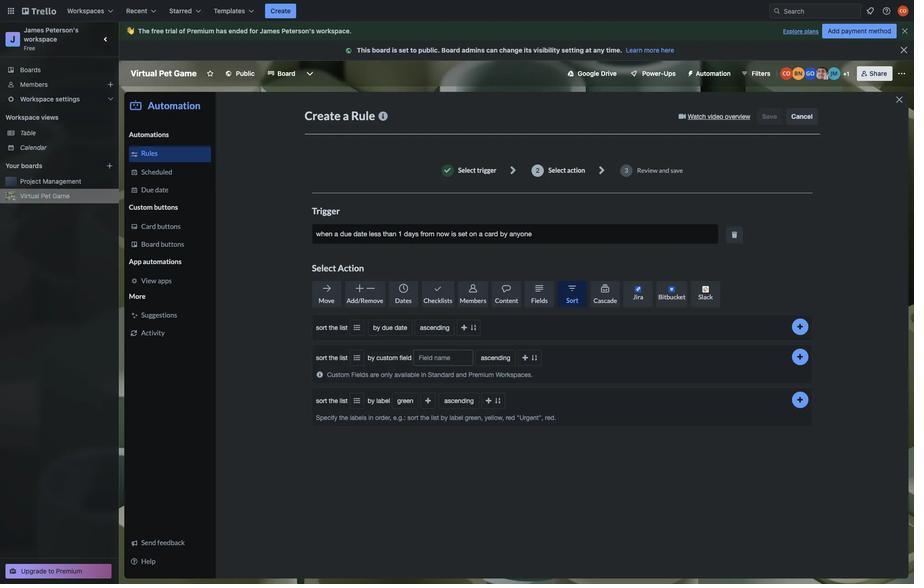 Task type: locate. For each thing, give the bounding box(es) containing it.
boards
[[21, 162, 42, 170]]

1 vertical spatial game
[[52, 192, 70, 200]]

workspaces
[[67, 7, 104, 15]]

james inside banner
[[260, 27, 280, 35]]

1 vertical spatial workspace
[[5, 113, 40, 121]]

banner
[[119, 22, 915, 40]]

1 vertical spatial premium
[[56, 567, 82, 575]]

0 vertical spatial to
[[411, 46, 417, 54]]

add payment method button
[[823, 24, 897, 38]]

0 notifications image
[[865, 5, 876, 16]]

0 vertical spatial game
[[174, 69, 197, 78]]

pet down project management
[[41, 192, 51, 200]]

1
[[847, 70, 850, 77]]

create
[[271, 7, 291, 15]]

👋 the free trial of premium has ended for james peterson's workspace .
[[126, 27, 352, 35]]

setting
[[562, 46, 584, 54]]

automation
[[696, 70, 731, 77]]

peterson's down create button
[[282, 27, 315, 35]]

1 horizontal spatial workspace
[[316, 27, 350, 35]]

game
[[174, 69, 197, 78], [52, 192, 70, 200]]

board right public.
[[442, 46, 460, 54]]

upgrade
[[21, 567, 47, 575]]

0 vertical spatial pet
[[159, 69, 172, 78]]

peterson's down back to home image
[[46, 26, 79, 34]]

learn more here link
[[623, 46, 675, 54]]

workspace
[[316, 27, 350, 35], [24, 35, 57, 43]]

filters button
[[738, 66, 774, 81]]

j link
[[5, 32, 20, 47]]

of
[[179, 27, 185, 35]]

premium right "upgrade"
[[56, 567, 82, 575]]

game inside board name text field
[[174, 69, 197, 78]]

search image
[[774, 7, 781, 15]]

workspace inside banner
[[316, 27, 350, 35]]

virtual inside board name text field
[[131, 69, 157, 78]]

upgrade to premium
[[21, 567, 82, 575]]

1 vertical spatial board
[[278, 70, 296, 77]]

1 vertical spatial to
[[48, 567, 54, 575]]

virtual pet game down free
[[131, 69, 197, 78]]

views
[[41, 113, 59, 121]]

add board image
[[106, 162, 113, 170]]

pet down trial
[[159, 69, 172, 78]]

christina overa (christinaovera) image
[[898, 5, 909, 16]]

this board is set to public. board admins can change its visibility setting at any time. learn more here
[[357, 46, 675, 54]]

starred
[[169, 7, 192, 15]]

1 vertical spatial virtual pet game
[[20, 192, 70, 200]]

members
[[20, 80, 48, 88]]

star or unstar board image
[[207, 70, 214, 77]]

virtual pet game inside board name text field
[[131, 69, 197, 78]]

google drive button
[[563, 66, 623, 81]]

1 vertical spatial workspace
[[24, 35, 57, 43]]

pet inside board name text field
[[159, 69, 172, 78]]

virtual pet game down project management
[[20, 192, 70, 200]]

0 vertical spatial workspace
[[316, 27, 350, 35]]

to right "upgrade"
[[48, 567, 54, 575]]

wave image
[[126, 27, 134, 35]]

your boards
[[5, 162, 42, 170]]

1 horizontal spatial premium
[[187, 27, 214, 35]]

peterson's inside james peterson's workspace free
[[46, 26, 79, 34]]

customize views image
[[306, 69, 315, 78]]

virtual
[[131, 69, 157, 78], [20, 192, 39, 200]]

1 horizontal spatial virtual
[[131, 69, 157, 78]]

virtual pet game
[[131, 69, 197, 78], [20, 192, 70, 200]]

workspace inside popup button
[[20, 95, 54, 103]]

game left star or unstar board image at the top left
[[174, 69, 197, 78]]

0 horizontal spatial board
[[278, 70, 296, 77]]

0 horizontal spatial james
[[24, 26, 44, 34]]

workspace up table
[[5, 113, 40, 121]]

workspace up sm image
[[316, 27, 350, 35]]

premium
[[187, 27, 214, 35], [56, 567, 82, 575]]

primary element
[[0, 0, 915, 22]]

james up free
[[24, 26, 44, 34]]

christina overa (christinaovera) image
[[780, 67, 793, 80]]

table link
[[20, 128, 113, 138]]

0 vertical spatial virtual pet game
[[131, 69, 197, 78]]

0 vertical spatial workspace
[[20, 95, 54, 103]]

workspace settings
[[20, 95, 80, 103]]

premium right of
[[187, 27, 214, 35]]

recent
[[126, 7, 147, 15]]

board left the customize views image
[[278, 70, 296, 77]]

automation button
[[683, 66, 737, 81]]

0 horizontal spatial virtual pet game
[[20, 192, 70, 200]]

set
[[399, 46, 409, 54]]

james right for
[[260, 27, 280, 35]]

peterson's
[[46, 26, 79, 34], [282, 27, 315, 35]]

workspace
[[20, 95, 54, 103], [5, 113, 40, 121]]

upgrade to premium link
[[5, 564, 112, 579]]

share
[[870, 70, 888, 77]]

0 vertical spatial board
[[442, 46, 460, 54]]

0 vertical spatial premium
[[187, 27, 214, 35]]

power-ups
[[643, 70, 676, 77]]

virtual down project
[[20, 192, 39, 200]]

game down 'management'
[[52, 192, 70, 200]]

0 horizontal spatial pet
[[41, 192, 51, 200]]

members link
[[0, 77, 119, 92]]

sm image
[[344, 46, 357, 55]]

recent button
[[121, 4, 162, 18]]

0 horizontal spatial workspace
[[24, 35, 57, 43]]

create button
[[265, 4, 296, 18]]

0 vertical spatial virtual
[[131, 69, 157, 78]]

power-ups button
[[624, 66, 682, 81]]

templates button
[[208, 4, 260, 18]]

0 horizontal spatial peterson's
[[46, 26, 79, 34]]

1 horizontal spatial pet
[[159, 69, 172, 78]]

trial
[[165, 27, 177, 35]]

admins
[[462, 46, 485, 54]]

virtual down the
[[131, 69, 157, 78]]

board
[[372, 46, 391, 54]]

workspace down members
[[20, 95, 54, 103]]

1 horizontal spatial james
[[260, 27, 280, 35]]

0 horizontal spatial to
[[48, 567, 54, 575]]

1 horizontal spatial virtual pet game
[[131, 69, 197, 78]]

1 horizontal spatial peterson's
[[282, 27, 315, 35]]

the
[[138, 27, 150, 35]]

.
[[350, 27, 352, 35]]

james inside james peterson's workspace free
[[24, 26, 44, 34]]

1 horizontal spatial game
[[174, 69, 197, 78]]

to right set
[[411, 46, 417, 54]]

james peterson (jamespeterson93) image
[[816, 67, 829, 80]]

james
[[24, 26, 44, 34], [260, 27, 280, 35]]

0 horizontal spatial virtual
[[20, 192, 39, 200]]

free
[[24, 45, 35, 52]]

0 horizontal spatial premium
[[56, 567, 82, 575]]

visibility
[[534, 46, 560, 54]]

plans
[[805, 28, 819, 35]]

workspace up free
[[24, 35, 57, 43]]

0 horizontal spatial game
[[52, 192, 70, 200]]

premium inside banner
[[187, 27, 214, 35]]

banner containing 👋
[[119, 22, 915, 40]]

table
[[20, 129, 36, 137]]

1 horizontal spatial to
[[411, 46, 417, 54]]

j
[[10, 34, 15, 44]]

ended
[[229, 27, 248, 35]]



Task type: describe. For each thing, give the bounding box(es) containing it.
starred button
[[164, 4, 207, 18]]

explore plans button
[[784, 26, 819, 37]]

public button
[[220, 66, 260, 81]]

power-
[[643, 70, 664, 77]]

ups
[[664, 70, 676, 77]]

open information menu image
[[883, 6, 892, 16]]

your
[[5, 162, 19, 170]]

method
[[869, 27, 892, 35]]

workspace views
[[5, 113, 59, 121]]

add
[[828, 27, 840, 35]]

james peterson's workspace free
[[24, 26, 80, 52]]

google
[[578, 70, 600, 77]]

its
[[524, 46, 532, 54]]

free
[[151, 27, 164, 35]]

board link
[[262, 66, 301, 81]]

+
[[844, 70, 847, 77]]

is
[[392, 46, 397, 54]]

👋
[[126, 27, 134, 35]]

payment
[[842, 27, 867, 35]]

1 horizontal spatial board
[[442, 46, 460, 54]]

this
[[357, 46, 371, 54]]

settings
[[55, 95, 80, 103]]

drive
[[601, 70, 617, 77]]

1 vertical spatial virtual
[[20, 192, 39, 200]]

add payment method
[[828, 27, 892, 35]]

google drive icon image
[[568, 70, 574, 77]]

filters
[[752, 70, 771, 77]]

project management
[[20, 177, 81, 185]]

workspaces button
[[62, 4, 119, 18]]

here
[[661, 46, 675, 54]]

workspace for workspace settings
[[20, 95, 54, 103]]

management
[[43, 177, 81, 185]]

Board name text field
[[126, 66, 201, 81]]

calendar
[[20, 144, 47, 151]]

this member is an admin of this board. image
[[824, 76, 828, 80]]

can
[[487, 46, 498, 54]]

google drive
[[578, 70, 617, 77]]

has
[[216, 27, 227, 35]]

public.
[[419, 46, 440, 54]]

Search field
[[781, 4, 861, 18]]

templates
[[214, 7, 245, 15]]

more
[[645, 46, 660, 54]]

james peterson's workspace link
[[24, 26, 80, 43]]

boards
[[20, 66, 41, 74]]

explore plans
[[784, 28, 819, 35]]

project management link
[[20, 177, 113, 186]]

any
[[594, 46, 605, 54]]

jeremy miller (jeremymiller198) image
[[828, 67, 841, 80]]

for
[[250, 27, 258, 35]]

back to home image
[[22, 4, 56, 18]]

1 vertical spatial pet
[[41, 192, 51, 200]]

peterson's inside banner
[[282, 27, 315, 35]]

ben nelson (bennelson96) image
[[792, 67, 805, 80]]

workspace navigation collapse icon image
[[100, 33, 112, 46]]

time.
[[606, 46, 623, 54]]

share button
[[857, 66, 893, 81]]

change
[[499, 46, 523, 54]]

public
[[236, 70, 255, 77]]

workspace settings button
[[0, 92, 119, 107]]

+ 1
[[844, 70, 850, 77]]

show menu image
[[898, 69, 907, 78]]

explore
[[784, 28, 803, 35]]

workspace for workspace views
[[5, 113, 40, 121]]

learn
[[626, 46, 643, 54]]

calendar link
[[20, 143, 113, 152]]

gary orlando (garyorlando) image
[[804, 67, 817, 80]]

project
[[20, 177, 41, 185]]

at
[[586, 46, 592, 54]]

workspace inside james peterson's workspace free
[[24, 35, 57, 43]]

virtual pet game link
[[20, 192, 113, 201]]

your boards with 2 items element
[[5, 161, 92, 171]]

boards link
[[0, 63, 119, 77]]

sm image
[[683, 66, 696, 79]]



Task type: vqa. For each thing, say whether or not it's contained in the screenshot.
list
no



